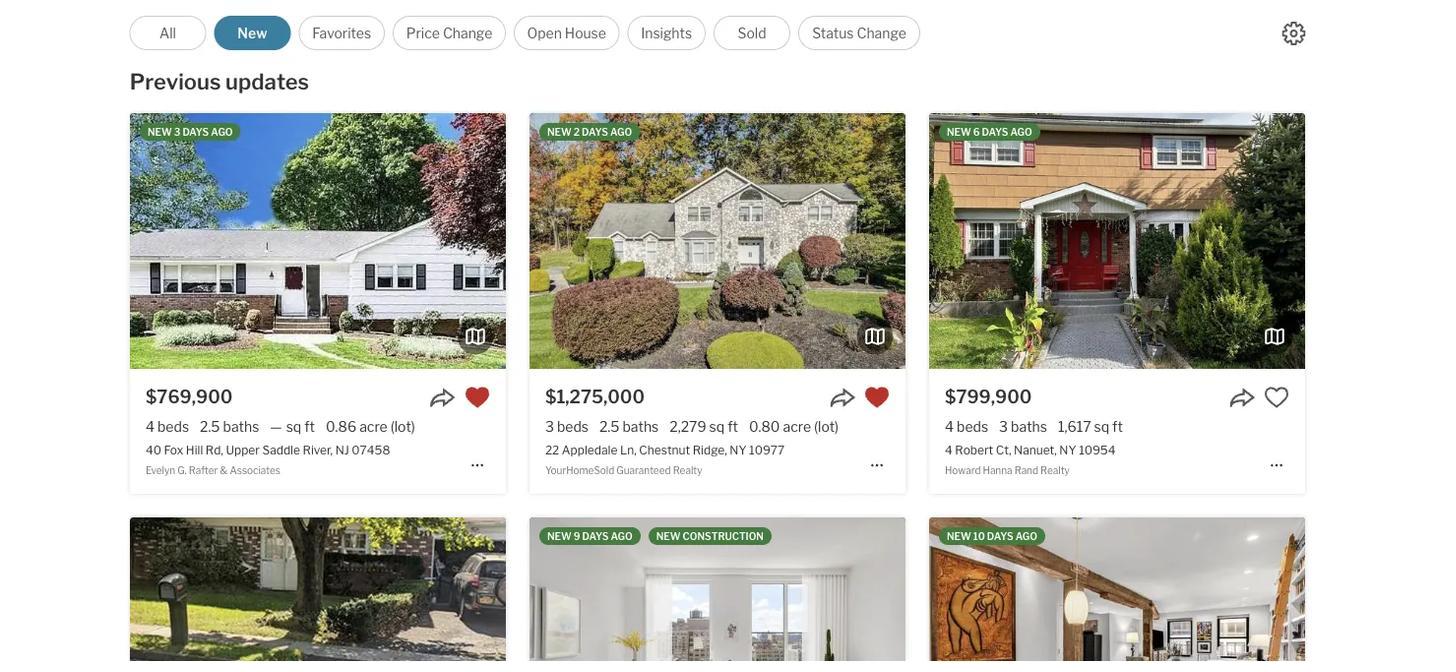 Task type: locate. For each thing, give the bounding box(es) containing it.
realty inside 4 robert ct, nanuet, ny 10954 howard hanna rand realty
[[1041, 465, 1070, 477]]

1 change from the left
[[443, 25, 493, 41]]

ago right 2
[[610, 126, 632, 138]]

Price Change radio
[[393, 16, 506, 50]]

2 horizontal spatial sq
[[1094, 418, 1110, 435]]

new left 9
[[547, 530, 572, 542]]

photo of 22 appledale ln, chestnut ridge, ny 10977 image
[[530, 113, 906, 369], [906, 113, 1282, 369]]

10954
[[1079, 444, 1116, 458]]

chestnut
[[639, 444, 690, 458]]

0 horizontal spatial favorite button image
[[864, 385, 890, 410]]

option group
[[129, 16, 921, 50]]

rafter
[[189, 465, 218, 477]]

2 sq from the left
[[709, 418, 725, 435]]

construction
[[683, 530, 764, 542]]

—
[[270, 418, 282, 435]]

guaranteed
[[617, 465, 671, 477]]

4 beds up robert at the bottom right of the page
[[945, 418, 989, 435]]

0 horizontal spatial change
[[443, 25, 493, 41]]

ft for $799,900
[[1113, 418, 1123, 435]]

1 horizontal spatial favorite button checkbox
[[864, 385, 890, 410]]

realty for $1,275,000
[[673, 465, 702, 477]]

beds up the appledale
[[557, 418, 589, 435]]

sq up the 10954
[[1094, 418, 1110, 435]]

new left 2
[[547, 126, 572, 138]]

days
[[183, 126, 209, 138], [582, 126, 608, 138], [982, 126, 1009, 138], [582, 530, 609, 542], [987, 530, 1014, 542]]

ago for $799,900
[[1011, 126, 1033, 138]]

4
[[146, 418, 155, 435], [945, 418, 954, 435], [945, 444, 953, 458]]

1 horizontal spatial sq
[[709, 418, 725, 435]]

photo of 250 w 27th st unit 4e, new york, ny 10001 image
[[929, 518, 1305, 663], [1305, 518, 1435, 663]]

baths for $799,900
[[1011, 418, 1047, 435]]

2.5 baths for $769,900
[[200, 418, 259, 435]]

0 horizontal spatial ft
[[304, 418, 315, 435]]

new 9 days ago
[[547, 530, 633, 542]]

4 robert ct, nanuet, ny 10954 howard hanna rand realty
[[945, 444, 1116, 477]]

photo of 3 valley dr, nanuet, ny 10954 image
[[130, 518, 506, 663], [506, 518, 882, 663]]

change right price
[[443, 25, 493, 41]]

days right 6
[[982, 126, 1009, 138]]

ny down 1,617
[[1060, 444, 1077, 458]]

1 horizontal spatial favorite button image
[[1264, 385, 1290, 410]]

3 sq from the left
[[1094, 418, 1110, 435]]

Favorites radio
[[299, 16, 385, 50]]

acre
[[359, 418, 388, 435], [783, 418, 811, 435]]

1 photo of 22 appledale ln, chestnut ridge, ny 10977 image from the left
[[530, 113, 906, 369]]

associates
[[230, 465, 281, 477]]

2 horizontal spatial 3
[[999, 418, 1008, 435]]

ago right 6
[[1011, 126, 1033, 138]]

2 favorite button checkbox from the left
[[864, 385, 890, 410]]

ago right 10
[[1016, 530, 1038, 542]]

ft
[[304, 418, 315, 435], [728, 418, 738, 435], [1113, 418, 1123, 435]]

beds for $1,275,000
[[557, 418, 589, 435]]

2 photo of 3 valley dr, nanuet, ny 10954 image from the left
[[506, 518, 882, 663]]

all
[[159, 25, 176, 41]]

new left 6
[[947, 126, 971, 138]]

4 beds
[[146, 418, 189, 435], [945, 418, 989, 435]]

new left 10
[[947, 530, 971, 542]]

1 favorite button checkbox from the left
[[465, 385, 490, 410]]

beds up robert at the bottom right of the page
[[957, 418, 989, 435]]

1 horizontal spatial baths
[[623, 418, 659, 435]]

1 horizontal spatial 2.5
[[600, 418, 620, 435]]

2 2.5 from the left
[[600, 418, 620, 435]]

&
[[220, 465, 228, 477]]

2.5 for $769,900
[[200, 418, 220, 435]]

days right 10
[[987, 530, 1014, 542]]

(lot) right 0.80 at the bottom right
[[814, 418, 839, 435]]

favorite button checkbox
[[465, 385, 490, 410], [864, 385, 890, 410]]

acre right 0.80 at the bottom right
[[783, 418, 811, 435]]

2 photo of 250 w 27th st unit 4e, new york, ny 10001 image from the left
[[1305, 518, 1435, 663]]

2 horizontal spatial ft
[[1113, 418, 1123, 435]]

(lot) right 0.86 at the bottom left
[[391, 418, 415, 435]]

photo of 215 w 28th st unit 16c, new york, ny 10001 image
[[530, 518, 906, 663], [906, 518, 1282, 663]]

new for new 9 days ago
[[547, 530, 572, 542]]

0.80 acre (lot)
[[749, 418, 839, 435]]

favorite button image
[[864, 385, 890, 410], [1264, 385, 1290, 410]]

new for new 3 days ago
[[148, 126, 172, 138]]

days down previous
[[183, 126, 209, 138]]

ago right 9
[[611, 530, 633, 542]]

new
[[148, 126, 172, 138], [547, 126, 572, 138], [947, 126, 971, 138], [547, 530, 572, 542], [656, 530, 681, 542], [947, 530, 971, 542]]

2,279
[[670, 418, 706, 435]]

2 photo of 22 appledale ln, chestnut ridge, ny 10977 image from the left
[[906, 113, 1282, 369]]

2 horizontal spatial beds
[[957, 418, 989, 435]]

1 favorite button image from the left
[[864, 385, 890, 410]]

3 for 3 beds
[[545, 418, 554, 435]]

photo of 4 robert ct, nanuet, ny 10954 image
[[929, 113, 1305, 369], [1305, 113, 1435, 369]]

2 4 beds from the left
[[945, 418, 989, 435]]

new down previous
[[148, 126, 172, 138]]

1 beds from the left
[[158, 418, 189, 435]]

0 horizontal spatial baths
[[223, 418, 259, 435]]

days for $1,275,000
[[582, 126, 608, 138]]

Sold radio
[[714, 16, 791, 50]]

3 up ct,
[[999, 418, 1008, 435]]

2 change from the left
[[857, 25, 907, 41]]

acre for $769,900
[[359, 418, 388, 435]]

1 2.5 baths from the left
[[200, 418, 259, 435]]

2 (lot) from the left
[[814, 418, 839, 435]]

favorites
[[312, 25, 371, 41]]

4 beds for $769,900
[[146, 418, 189, 435]]

baths for $1,275,000
[[623, 418, 659, 435]]

0 horizontal spatial 4 beds
[[146, 418, 189, 435]]

2.5 baths
[[200, 418, 259, 435], [600, 418, 659, 435]]

3 up the 22
[[545, 418, 554, 435]]

baths
[[223, 418, 259, 435], [623, 418, 659, 435], [1011, 418, 1047, 435]]

1 horizontal spatial change
[[857, 25, 907, 41]]

howard
[[945, 465, 981, 477]]

1 realty from the left
[[673, 465, 702, 477]]

2 2.5 baths from the left
[[600, 418, 659, 435]]

2.5 up rd,
[[200, 418, 220, 435]]

3 ft from the left
[[1113, 418, 1123, 435]]

realty inside 22 appledale ln, chestnut ridge, ny 10977 yourhomesold guaranteed realty
[[673, 465, 702, 477]]

sq for $1,275,000
[[709, 418, 725, 435]]

0 horizontal spatial 2.5 baths
[[200, 418, 259, 435]]

2.5 up the appledale
[[600, 418, 620, 435]]

0 horizontal spatial favorite button checkbox
[[465, 385, 490, 410]]

(lot)
[[391, 418, 415, 435], [814, 418, 839, 435]]

22 appledale ln, chestnut ridge, ny 10977 yourhomesold guaranteed realty
[[545, 444, 785, 477]]

Open House radio
[[514, 16, 620, 50]]

1 (lot) from the left
[[391, 418, 415, 435]]

3
[[174, 126, 180, 138], [545, 418, 554, 435], [999, 418, 1008, 435]]

status change
[[812, 25, 907, 41]]

0 horizontal spatial realty
[[673, 465, 702, 477]]

baths up nanuet,
[[1011, 418, 1047, 435]]

1 ft from the left
[[304, 418, 315, 435]]

1 acre from the left
[[359, 418, 388, 435]]

07458
[[352, 444, 390, 458]]

1 horizontal spatial 3
[[545, 418, 554, 435]]

2 favorite button image from the left
[[1264, 385, 1290, 410]]

acre for $1,275,000
[[783, 418, 811, 435]]

2 baths from the left
[[623, 418, 659, 435]]

2 horizontal spatial baths
[[1011, 418, 1047, 435]]

0.80
[[749, 418, 780, 435]]

acre up 07458
[[359, 418, 388, 435]]

1 4 beds from the left
[[146, 418, 189, 435]]

beds up fox
[[158, 418, 189, 435]]

beds for $769,900
[[158, 418, 189, 435]]

favorite button image for $1,275,000
[[864, 385, 890, 410]]

2.5 baths up ln,
[[600, 418, 659, 435]]

4 beds up fox
[[146, 418, 189, 435]]

1 horizontal spatial ny
[[1060, 444, 1077, 458]]

nj
[[335, 444, 349, 458]]

sq
[[286, 418, 301, 435], [709, 418, 725, 435], [1094, 418, 1110, 435]]

2 acre from the left
[[783, 418, 811, 435]]

0 horizontal spatial beds
[[158, 418, 189, 435]]

new 6 days ago
[[947, 126, 1033, 138]]

2 realty from the left
[[1041, 465, 1070, 477]]

2.5 for $1,275,000
[[600, 418, 620, 435]]

house
[[565, 25, 606, 41]]

favorite button image for $799,900
[[1264, 385, 1290, 410]]

new 2 days ago
[[547, 126, 632, 138]]

realty
[[673, 465, 702, 477], [1041, 465, 1070, 477]]

ft up river,
[[304, 418, 315, 435]]

beds
[[158, 418, 189, 435], [557, 418, 589, 435], [957, 418, 989, 435]]

realty down ridge,
[[673, 465, 702, 477]]

2 beds from the left
[[557, 418, 589, 435]]

4 for $799,900
[[945, 418, 954, 435]]

0 horizontal spatial sq
[[286, 418, 301, 435]]

new 10 days ago
[[947, 530, 1038, 542]]

0 horizontal spatial (lot)
[[391, 418, 415, 435]]

1 horizontal spatial realty
[[1041, 465, 1070, 477]]

2.5 baths up upper
[[200, 418, 259, 435]]

rd,
[[206, 444, 223, 458]]

ny inside 4 robert ct, nanuet, ny 10954 howard hanna rand realty
[[1060, 444, 1077, 458]]

appledale
[[562, 444, 618, 458]]

change
[[443, 25, 493, 41], [857, 25, 907, 41]]

open
[[527, 25, 562, 41]]

ago
[[211, 126, 233, 138], [610, 126, 632, 138], [1011, 126, 1033, 138], [611, 530, 633, 542], [1016, 530, 1038, 542]]

1 baths from the left
[[223, 418, 259, 435]]

2 ft from the left
[[728, 418, 738, 435]]

ridge,
[[693, 444, 727, 458]]

New radio
[[214, 16, 291, 50]]

new left construction
[[656, 530, 681, 542]]

days right 2
[[582, 126, 608, 138]]

4 inside 4 robert ct, nanuet, ny 10954 howard hanna rand realty
[[945, 444, 953, 458]]

ct,
[[996, 444, 1012, 458]]

0.86 acre (lot)
[[326, 418, 415, 435]]

1 horizontal spatial beds
[[557, 418, 589, 435]]

baths up ln,
[[623, 418, 659, 435]]

1 horizontal spatial acre
[[783, 418, 811, 435]]

realty down nanuet,
[[1041, 465, 1070, 477]]

ft up the 10954
[[1113, 418, 1123, 435]]

1 2.5 from the left
[[200, 418, 220, 435]]

baths up upper
[[223, 418, 259, 435]]

$799,900
[[945, 386, 1032, 407]]

2 photo of 215 w 28th st unit 16c, new york, ny 10001 image from the left
[[906, 518, 1282, 663]]

(lot) for $769,900
[[391, 418, 415, 435]]

0 horizontal spatial ny
[[730, 444, 747, 458]]

fox
[[164, 444, 183, 458]]

previous
[[130, 68, 221, 95]]

photo of 40 fox hill rd, upper saddle river, nj 07458 image
[[130, 113, 506, 369]]

realty for $799,900
[[1041, 465, 1070, 477]]

3 down previous
[[174, 126, 180, 138]]

6
[[973, 126, 980, 138]]

change right status
[[857, 25, 907, 41]]

1 ny from the left
[[730, 444, 747, 458]]

saddle
[[262, 444, 300, 458]]

1 horizontal spatial 2.5 baths
[[600, 418, 659, 435]]

1 horizontal spatial (lot)
[[814, 418, 839, 435]]

1 horizontal spatial 4 beds
[[945, 418, 989, 435]]

0 horizontal spatial acre
[[359, 418, 388, 435]]

ny right ridge,
[[730, 444, 747, 458]]

baths for $769,900
[[223, 418, 259, 435]]

2.5 baths for $1,275,000
[[600, 418, 659, 435]]

ago down previous updates at left top
[[211, 126, 233, 138]]

2.5
[[200, 418, 220, 435], [600, 418, 620, 435]]

ln,
[[620, 444, 637, 458]]

$1,275,000
[[545, 386, 645, 407]]

ny
[[730, 444, 747, 458], [1060, 444, 1077, 458]]

sq right —
[[286, 418, 301, 435]]

1 horizontal spatial ft
[[728, 418, 738, 435]]

0 horizontal spatial 2.5
[[200, 418, 220, 435]]

ft left 0.80 at the bottom right
[[728, 418, 738, 435]]

2 ny from the left
[[1060, 444, 1077, 458]]

3 baths from the left
[[1011, 418, 1047, 435]]

change for price change
[[443, 25, 493, 41]]

sq up ridge,
[[709, 418, 725, 435]]

3 for 3 baths
[[999, 418, 1008, 435]]

1,617 sq ft
[[1058, 418, 1123, 435]]

3 beds from the left
[[957, 418, 989, 435]]



Task type: describe. For each thing, give the bounding box(es) containing it.
sq for $799,900
[[1094, 418, 1110, 435]]

new for new 2 days ago
[[547, 126, 572, 138]]

new for new 10 days ago
[[947, 530, 971, 542]]

22
[[545, 444, 559, 458]]

0.86
[[326, 418, 357, 435]]

yourhomesold
[[545, 465, 615, 477]]

2,279 sq ft
[[670, 418, 738, 435]]

previous updates
[[130, 68, 309, 95]]

rand
[[1015, 465, 1039, 477]]

0 horizontal spatial 3
[[174, 126, 180, 138]]

ago for $1,275,000
[[610, 126, 632, 138]]

9
[[574, 530, 580, 542]]

g.
[[177, 465, 187, 477]]

upper
[[226, 444, 260, 458]]

new construction
[[656, 530, 764, 542]]

favorite button checkbox for $769,900
[[465, 385, 490, 410]]

days for $799,900
[[982, 126, 1009, 138]]

river,
[[303, 444, 333, 458]]

1 photo of 250 w 27th st unit 4e, new york, ny 10001 image from the left
[[929, 518, 1305, 663]]

favorite button checkbox for $1,275,000
[[864, 385, 890, 410]]

beds for $799,900
[[957, 418, 989, 435]]

new for new construction
[[656, 530, 681, 542]]

1,617
[[1058, 418, 1091, 435]]

status
[[812, 25, 854, 41]]

open house
[[527, 25, 606, 41]]

4 beds for $799,900
[[945, 418, 989, 435]]

hill
[[186, 444, 203, 458]]

10
[[973, 530, 985, 542]]

— sq ft
[[270, 418, 315, 435]]

change for status change
[[857, 25, 907, 41]]

1 photo of 4 robert ct, nanuet, ny 10954 image from the left
[[929, 113, 1305, 369]]

(lot) for $1,275,000
[[814, 418, 839, 435]]

nanuet,
[[1014, 444, 1057, 458]]

insights
[[641, 25, 692, 41]]

new 3 days ago
[[148, 126, 233, 138]]

Status Change radio
[[798, 16, 921, 50]]

robert
[[955, 444, 994, 458]]

sold
[[738, 25, 766, 41]]

days for $769,900
[[183, 126, 209, 138]]

new for new 6 days ago
[[947, 126, 971, 138]]

10977
[[749, 444, 785, 458]]

40
[[146, 444, 161, 458]]

$769,900
[[146, 386, 233, 407]]

option group containing all
[[129, 16, 921, 50]]

1 photo of 215 w 28th st unit 16c, new york, ny 10001 image from the left
[[530, 518, 906, 663]]

favorite button image
[[465, 385, 490, 410]]

ago for $769,900
[[211, 126, 233, 138]]

favorite button checkbox
[[1264, 385, 1290, 410]]

ny inside 22 appledale ln, chestnut ridge, ny 10977 yourhomesold guaranteed realty
[[730, 444, 747, 458]]

evelyn
[[146, 465, 175, 477]]

new
[[238, 25, 267, 41]]

3 beds
[[545, 418, 589, 435]]

days right 9
[[582, 530, 609, 542]]

1 sq from the left
[[286, 418, 301, 435]]

price
[[406, 25, 440, 41]]

hanna
[[983, 465, 1013, 477]]

40 fox hill rd, upper saddle river, nj 07458 evelyn g. rafter & associates
[[146, 444, 390, 477]]

updates
[[225, 68, 309, 95]]

1 photo of 3 valley dr, nanuet, ny 10954 image from the left
[[130, 518, 506, 663]]

All radio
[[129, 16, 206, 50]]

3 baths
[[999, 418, 1047, 435]]

Insights radio
[[627, 16, 706, 50]]

2 photo of 4 robert ct, nanuet, ny 10954 image from the left
[[1305, 113, 1435, 369]]

price change
[[406, 25, 493, 41]]

2
[[574, 126, 580, 138]]

4 for $769,900
[[146, 418, 155, 435]]

ft for $1,275,000
[[728, 418, 738, 435]]



Task type: vqa. For each thing, say whether or not it's contained in the screenshot.
Photo of 40 Fox Hill Rd, Upper Saddle River, NJ 07458
yes



